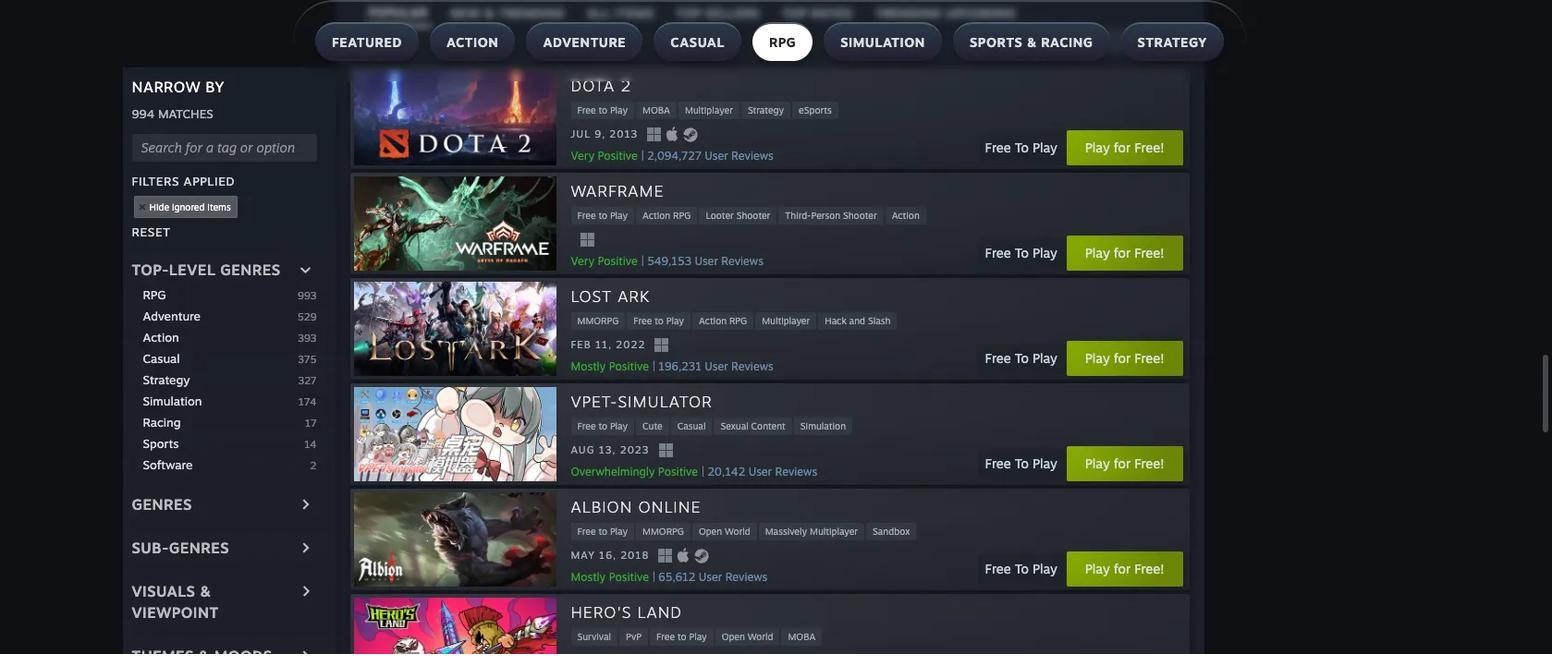 Task type: vqa. For each thing, say whether or not it's contained in the screenshot.
right 'Steam'
no



Task type: describe. For each thing, give the bounding box(es) containing it.
1 vertical spatial strategy link
[[143, 371, 298, 389]]

online
[[638, 497, 701, 516]]

1 vertical spatial action link
[[143, 329, 298, 346]]

0 vertical spatial genres
[[220, 260, 281, 279]]

aug
[[571, 444, 595, 457]]

positive for online
[[609, 570, 649, 584]]

albion online
[[571, 497, 701, 516]]

vpet-simulator link
[[571, 391, 712, 414]]

visuals & viewpoint
[[132, 582, 219, 622]]

free! for simulator
[[1135, 456, 1164, 471]]

free to play for albion online
[[577, 526, 628, 537]]

free to play link for warframe
[[571, 207, 634, 224]]

994 matches
[[132, 106, 213, 121]]

free to play link down land
[[650, 628, 713, 646]]

user right 549,153
[[695, 254, 718, 268]]

and
[[849, 315, 865, 326]]

sub-
[[132, 539, 169, 557]]

0 vertical spatial casual link
[[143, 350, 298, 368]]

content
[[751, 420, 786, 431]]

2,094,727
[[647, 148, 702, 162]]

2018
[[620, 549, 649, 562]]

top-level genres
[[132, 260, 281, 279]]

for for 2
[[1114, 140, 1131, 155]]

user for 2
[[705, 148, 728, 162]]

0 vertical spatial strategy link
[[741, 101, 791, 119]]

may 16, 2018
[[571, 549, 649, 562]]

to for ark
[[1015, 350, 1029, 366]]

play for free! for 2
[[1085, 140, 1164, 155]]

393
[[298, 332, 317, 344]]

items
[[207, 201, 231, 212]]

positive for ark
[[609, 359, 649, 373]]

warframe
[[571, 181, 664, 200]]

simulator
[[618, 392, 712, 411]]

549,153
[[647, 254, 692, 268]]

lost ark link
[[571, 285, 650, 308]]

esports link
[[792, 101, 838, 119]]

1 vertical spatial strategy
[[748, 104, 784, 115]]

top for top rated
[[782, 5, 807, 20]]

rpg down top-
[[143, 287, 166, 302]]

free! for online
[[1135, 561, 1164, 577]]

overwhelmingly
[[571, 465, 655, 479]]

0 vertical spatial mmorpg link
[[571, 312, 625, 330]]

hide
[[149, 201, 169, 212]]

0 vertical spatial racing
[[1041, 34, 1093, 50]]

free to play link for dota 2
[[571, 101, 634, 119]]

to for 2
[[1015, 140, 1029, 155]]

196,231
[[659, 359, 702, 373]]

0 vertical spatial action rpg link
[[636, 207, 697, 224]]

0 vertical spatial 2
[[621, 75, 632, 95]]

hero's land
[[571, 602, 682, 622]]

albion
[[571, 497, 633, 516]]

all items
[[587, 5, 654, 20]]

aug 13, 2023
[[571, 444, 650, 457]]

cute
[[643, 420, 663, 431]]

top sellers
[[676, 5, 760, 20]]

top for top sellers
[[676, 5, 702, 20]]

racing link
[[143, 414, 305, 431]]

1 vertical spatial racing
[[143, 415, 181, 430]]

mmorpg for the top mmorpg 'link'
[[577, 315, 619, 326]]

sexual content
[[721, 420, 786, 431]]

action right third-person shooter
[[892, 210, 920, 221]]

9,
[[595, 128, 606, 141]]

survival link
[[571, 628, 618, 646]]

1 horizontal spatial casual link
[[671, 418, 712, 435]]

to for albion online
[[599, 526, 607, 537]]

sandbox
[[873, 526, 910, 537]]

for for simulator
[[1114, 456, 1131, 471]]

ark
[[618, 286, 650, 306]]

& for sports
[[1027, 34, 1037, 50]]

2 vertical spatial multiplayer
[[810, 526, 858, 537]]

warframe link
[[571, 180, 664, 203]]

very positive | 549,153 user reviews
[[571, 254, 764, 268]]

reviews for ark
[[731, 359, 774, 373]]

mostly positive | 196,231 user reviews
[[571, 359, 774, 373]]

reviews for online
[[725, 570, 768, 584]]

vpet-simulator
[[571, 392, 712, 411]]

1 trending from the left
[[499, 5, 565, 20]]

free to play for simulator
[[985, 456, 1057, 471]]

0 vertical spatial casual
[[671, 34, 725, 50]]

free to play for online
[[985, 561, 1057, 577]]

| for simulator
[[702, 465, 704, 479]]

dota 2 image
[[354, 71, 556, 165]]

survival
[[577, 631, 611, 642]]

reviews down looter shooter link
[[721, 254, 764, 268]]

sports & racing
[[970, 34, 1093, 50]]

action rpg for topmost action rpg link
[[643, 210, 691, 221]]

free to play for warframe
[[577, 210, 628, 221]]

albion online image
[[354, 492, 556, 587]]

sexual
[[721, 420, 749, 431]]

positive for simulator
[[658, 465, 698, 479]]

free to play for dota 2
[[577, 104, 628, 115]]

overwhelmingly positive | 20,142 user reviews
[[571, 465, 817, 479]]

adventure link
[[143, 308, 297, 325]]

529
[[297, 310, 317, 323]]

new & trending
[[450, 5, 565, 20]]

viewpoint
[[132, 603, 219, 622]]

sellers
[[706, 5, 760, 20]]

third-person shooter link
[[779, 207, 883, 224]]

positive up lost ark at the left of the page
[[598, 254, 638, 268]]

cute link
[[636, 418, 669, 435]]

20,142
[[708, 465, 745, 479]]

to down land
[[678, 631, 687, 642]]

looter shooter link
[[699, 207, 777, 224]]

0 vertical spatial adventure
[[543, 34, 626, 50]]

2 trending from the left
[[875, 5, 942, 20]]

1 vertical spatial adventure
[[143, 308, 201, 323]]

sandbox link
[[866, 523, 916, 540]]

third-person shooter
[[785, 210, 877, 221]]

0 vertical spatial open world link
[[692, 523, 757, 540]]

filters
[[132, 173, 180, 188]]

open for the bottom open world link
[[722, 631, 745, 642]]

2 shooter from the left
[[843, 210, 877, 221]]

level
[[169, 260, 216, 279]]

lost ark
[[571, 286, 650, 306]]

jul
[[571, 128, 591, 141]]

world for the bottom open world link
[[748, 631, 773, 642]]

pvp link
[[619, 628, 648, 646]]

looter
[[706, 210, 734, 221]]

looter shooter
[[706, 210, 770, 221]]

| left 549,153
[[641, 254, 644, 268]]

reviews for simulator
[[775, 465, 817, 479]]

2 vertical spatial strategy
[[143, 372, 190, 387]]

2 to from the top
[[1015, 245, 1029, 261]]

open world for the bottom open world link
[[722, 631, 773, 642]]

17
[[305, 417, 317, 430]]

2022
[[616, 338, 646, 351]]

action down warframe link
[[643, 210, 670, 221]]

software link
[[143, 456, 310, 474]]

0 vertical spatial moba link
[[636, 101, 677, 119]]

993
[[298, 289, 317, 302]]

13,
[[599, 444, 616, 457]]

2 vertical spatial simulation
[[800, 420, 846, 431]]

all
[[587, 5, 611, 20]]

visuals
[[132, 582, 195, 601]]

vpet-
[[571, 392, 618, 411]]



Task type: locate. For each thing, give the bounding box(es) containing it.
0 horizontal spatial moba
[[643, 104, 670, 115]]

genres down software
[[132, 495, 192, 514]]

0 horizontal spatial casual link
[[143, 350, 298, 368]]

0 horizontal spatial mmorpg
[[577, 315, 619, 326]]

1 horizontal spatial multiplayer link
[[756, 312, 817, 330]]

for for ark
[[1114, 350, 1131, 366]]

open world link
[[692, 523, 757, 540], [715, 628, 780, 646]]

1 horizontal spatial shooter
[[843, 210, 877, 221]]

action rpg link
[[636, 207, 697, 224], [692, 312, 754, 330]]

None text field
[[1015, 28, 1175, 52]]

top rated
[[782, 5, 853, 20]]

0 vertical spatial moba
[[643, 104, 670, 115]]

0 horizontal spatial trending
[[499, 5, 565, 20]]

1 vertical spatial world
[[748, 631, 773, 642]]

1 vertical spatial mmorpg
[[643, 526, 684, 537]]

action down new
[[446, 34, 499, 50]]

5 play for free! from the top
[[1085, 561, 1164, 577]]

featured
[[332, 34, 402, 50]]

world for the topmost open world link
[[725, 526, 750, 537]]

strategy
[[1138, 34, 1207, 50], [748, 104, 784, 115], [143, 372, 190, 387]]

0 vertical spatial multiplayer
[[685, 104, 733, 115]]

casual for casual link to the right
[[677, 420, 706, 431]]

very positive | 2,094,727 user reviews
[[571, 148, 774, 162]]

2 down 14
[[310, 459, 317, 472]]

mostly positive | 65,612 user reviews
[[571, 570, 768, 584]]

| left 65,612
[[653, 570, 655, 584]]

1 to from the top
[[1015, 140, 1029, 155]]

action link right third-person shooter link
[[885, 207, 926, 224]]

2 vertical spatial &
[[200, 582, 211, 601]]

jul 9, 2013
[[571, 128, 638, 141]]

dota 2
[[571, 75, 632, 95]]

reviews down content
[[775, 465, 817, 479]]

1 vertical spatial simulation link
[[794, 418, 852, 435]]

trending right new
[[499, 5, 565, 20]]

1 vertical spatial 2
[[310, 459, 317, 472]]

1 horizontal spatial &
[[485, 5, 495, 20]]

1 vertical spatial mmorpg link
[[636, 523, 691, 540]]

simulation link right content
[[794, 418, 852, 435]]

2 vertical spatial genres
[[169, 539, 229, 557]]

items
[[615, 5, 654, 20]]

narrow
[[132, 77, 201, 96]]

0 vertical spatial sports
[[970, 34, 1023, 50]]

multiplayer link
[[678, 101, 740, 119], [756, 312, 817, 330]]

1 horizontal spatial moba
[[788, 631, 816, 642]]

327
[[298, 374, 317, 387]]

4 free to play from the top
[[985, 456, 1057, 471]]

0 horizontal spatial mmorpg link
[[571, 312, 625, 330]]

1 very from the top
[[571, 148, 594, 162]]

hack
[[825, 315, 847, 326]]

ignored
[[172, 201, 205, 212]]

very down jul
[[571, 148, 594, 162]]

free to play link up 13,
[[571, 418, 634, 435]]

action rpg
[[643, 210, 691, 221], [699, 315, 747, 326]]

shooter right looter
[[737, 210, 770, 221]]

filters applied
[[132, 173, 235, 188]]

0 horizontal spatial &
[[200, 582, 211, 601]]

user right the '20,142' at the bottom left of the page
[[749, 465, 772, 479]]

1 horizontal spatial 2
[[621, 75, 632, 95]]

third-
[[785, 210, 811, 221]]

reviews for 2
[[731, 148, 774, 162]]

sports down upcoming
[[970, 34, 1023, 50]]

to
[[599, 104, 607, 115], [599, 210, 607, 221], [655, 315, 664, 326], [599, 420, 607, 431], [599, 526, 607, 537], [678, 631, 687, 642]]

1 vertical spatial multiplayer link
[[756, 312, 817, 330]]

2013
[[610, 128, 638, 141]]

narrow by
[[132, 77, 224, 96]]

positive for 2
[[598, 148, 638, 162]]

dota
[[571, 75, 615, 95]]

0 vertical spatial strategy
[[1138, 34, 1207, 50]]

1 horizontal spatial trending
[[875, 5, 942, 20]]

adventure down "level" on the top
[[143, 308, 201, 323]]

2 top from the left
[[782, 5, 807, 20]]

free to play down land
[[656, 631, 707, 642]]

simulation
[[841, 34, 925, 50], [143, 393, 202, 408], [800, 420, 846, 431]]

to up mostly positive | 196,231 user reviews
[[655, 315, 664, 326]]

1 horizontal spatial strategy link
[[741, 101, 791, 119]]

0 horizontal spatial strategy
[[143, 372, 190, 387]]

1 horizontal spatial mmorpg
[[643, 526, 684, 537]]

0 vertical spatial open
[[699, 526, 722, 537]]

65,612
[[659, 570, 696, 584]]

hero's
[[571, 602, 632, 622]]

free to play for vpet-simulator
[[577, 420, 628, 431]]

lost ark image
[[354, 282, 556, 376]]

multiplayer left "hack"
[[762, 315, 810, 326]]

casual link down adventure link
[[143, 350, 298, 368]]

mmorpg link up 11,
[[571, 312, 625, 330]]

to down warframe link
[[599, 210, 607, 221]]

1 horizontal spatial moba link
[[782, 628, 822, 646]]

1 horizontal spatial mmorpg link
[[636, 523, 691, 540]]

free to play link
[[571, 101, 634, 119], [571, 207, 634, 224], [627, 312, 691, 330], [571, 418, 634, 435], [571, 523, 634, 540], [650, 628, 713, 646]]

simulation link up racing link
[[143, 393, 298, 410]]

1 vertical spatial open
[[722, 631, 745, 642]]

hack and slash link
[[818, 312, 897, 330]]

open world
[[699, 526, 750, 537], [722, 631, 773, 642]]

hero's land image
[[354, 598, 556, 655]]

0 horizontal spatial shooter
[[737, 210, 770, 221]]

0 vertical spatial &
[[485, 5, 495, 20]]

play for free! for ark
[[1085, 350, 1164, 366]]

0 horizontal spatial 2
[[310, 459, 317, 472]]

0 vertical spatial action rpg
[[643, 210, 691, 221]]

mmorpg down online
[[643, 526, 684, 537]]

1 vertical spatial multiplayer
[[762, 315, 810, 326]]

1 free! from the top
[[1135, 140, 1164, 155]]

applied
[[184, 173, 235, 188]]

0 horizontal spatial action rpg
[[643, 210, 691, 221]]

0 horizontal spatial strategy link
[[143, 371, 298, 389]]

action rpg up the 196,231
[[699, 315, 747, 326]]

open down online
[[699, 526, 722, 537]]

to for dota 2
[[599, 104, 607, 115]]

2023
[[620, 444, 650, 457]]

free to play down warframe link
[[577, 210, 628, 221]]

5 for from the top
[[1114, 561, 1131, 577]]

rpg link
[[143, 286, 298, 304]]

genres up visuals
[[169, 539, 229, 557]]

1 vertical spatial action rpg
[[699, 315, 747, 326]]

free to play
[[985, 140, 1057, 155], [985, 245, 1057, 261], [985, 350, 1057, 366], [985, 456, 1057, 471], [985, 561, 1057, 577]]

1 horizontal spatial adventure
[[543, 34, 626, 50]]

free to play link for vpet-simulator
[[571, 418, 634, 435]]

4 play for free! from the top
[[1085, 456, 1164, 471]]

land
[[637, 602, 682, 622]]

multiplayer link left "hack"
[[756, 312, 817, 330]]

0 horizontal spatial racing
[[143, 415, 181, 430]]

& inside visuals & viewpoint
[[200, 582, 211, 601]]

free to play up 13,
[[577, 420, 628, 431]]

0 vertical spatial mostly
[[571, 359, 606, 373]]

0 vertical spatial simulation link
[[143, 393, 298, 410]]

free to play link down warframe link
[[571, 207, 634, 224]]

very for warframe
[[571, 254, 594, 268]]

11,
[[595, 338, 612, 351]]

| for online
[[653, 570, 655, 584]]

mmorpg for the bottommost mmorpg 'link'
[[643, 526, 684, 537]]

4 to from the top
[[1015, 456, 1029, 471]]

positive up online
[[658, 465, 698, 479]]

casual down top sellers
[[671, 34, 725, 50]]

| left the 196,231
[[653, 359, 655, 373]]

5 free! from the top
[[1135, 561, 1164, 577]]

strategy link
[[741, 101, 791, 119], [143, 371, 298, 389]]

action rpg link up very positive | 549,153 user reviews
[[636, 207, 697, 224]]

0 horizontal spatial sports
[[143, 436, 179, 451]]

3 to from the top
[[1015, 350, 1029, 366]]

simulation right content
[[800, 420, 846, 431]]

1 horizontal spatial strategy
[[748, 104, 784, 115]]

mostly down feb
[[571, 359, 606, 373]]

action rpg up very positive | 549,153 user reviews
[[643, 210, 691, 221]]

free! for 2
[[1135, 140, 1164, 155]]

1 free to play from the top
[[985, 140, 1057, 155]]

rated
[[812, 5, 853, 20]]

vpet simulator image
[[354, 387, 556, 481]]

sports up software
[[143, 436, 179, 451]]

1 shooter from the left
[[737, 210, 770, 221]]

casual down adventure link
[[143, 351, 180, 366]]

4 free! from the top
[[1135, 456, 1164, 471]]

positive down 2013
[[598, 148, 638, 162]]

feb 11, 2022
[[571, 338, 646, 351]]

0 vertical spatial world
[[725, 526, 750, 537]]

0 vertical spatial action link
[[885, 207, 926, 224]]

adventure down all
[[543, 34, 626, 50]]

genres up rpg link
[[220, 260, 281, 279]]

3 free to play from the top
[[985, 350, 1057, 366]]

mostly for albion online
[[571, 570, 606, 584]]

sub-genres
[[132, 539, 229, 557]]

0 horizontal spatial adventure
[[143, 308, 201, 323]]

for for online
[[1114, 561, 1131, 577]]

massively
[[765, 526, 807, 537]]

2 horizontal spatial &
[[1027, 34, 1037, 50]]

0 vertical spatial open world
[[699, 526, 750, 537]]

reviews up sexual content
[[731, 359, 774, 373]]

to for warframe
[[599, 210, 607, 221]]

1 vertical spatial action rpg link
[[692, 312, 754, 330]]

mostly
[[571, 359, 606, 373], [571, 570, 606, 584]]

1 vertical spatial &
[[1027, 34, 1037, 50]]

very for dota 2
[[571, 148, 594, 162]]

free to play for ark
[[985, 350, 1057, 366]]

0 vertical spatial multiplayer link
[[678, 101, 740, 119]]

14
[[304, 438, 317, 451]]

2 mostly from the top
[[571, 570, 606, 584]]

| for 2
[[641, 148, 644, 162]]

2 free to play from the top
[[985, 245, 1057, 261]]

open down mostly positive | 65,612 user reviews
[[722, 631, 745, 642]]

free to play link down dota 2 link
[[571, 101, 634, 119]]

action rpg link up the 196,231
[[692, 312, 754, 330]]

1 horizontal spatial action link
[[885, 207, 926, 224]]

matches
[[158, 106, 213, 121]]

0 horizontal spatial moba link
[[636, 101, 677, 119]]

reviews down 'massively'
[[725, 570, 768, 584]]

2 play for free! from the top
[[1085, 245, 1164, 261]]

| left the '20,142' at the bottom left of the page
[[702, 465, 704, 479]]

1 vertical spatial moba link
[[782, 628, 822, 646]]

0 horizontal spatial simulation link
[[143, 393, 298, 410]]

3 play for free! from the top
[[1085, 350, 1164, 366]]

1 play for free! from the top
[[1085, 140, 1164, 155]]

5 free to play from the top
[[985, 561, 1057, 577]]

popular
[[368, 4, 428, 19]]

free to play link for albion online
[[571, 523, 634, 540]]

1 vertical spatial genres
[[132, 495, 192, 514]]

play for free! for simulator
[[1085, 456, 1164, 471]]

1 horizontal spatial top
[[782, 5, 807, 20]]

to up 13,
[[599, 420, 607, 431]]

pvp
[[626, 631, 642, 642]]

1 horizontal spatial racing
[[1041, 34, 1093, 50]]

& for visuals
[[200, 582, 211, 601]]

top
[[676, 5, 702, 20], [782, 5, 807, 20]]

lost
[[571, 286, 612, 306]]

2 horizontal spatial strategy
[[1138, 34, 1207, 50]]

casual for top casual link
[[143, 351, 180, 366]]

1 vertical spatial casual link
[[671, 418, 712, 435]]

positive down 2018
[[609, 570, 649, 584]]

1 mostly from the top
[[571, 359, 606, 373]]

1 top from the left
[[676, 5, 702, 20]]

1 vertical spatial mostly
[[571, 570, 606, 584]]

to
[[1015, 140, 1029, 155], [1015, 245, 1029, 261], [1015, 350, 1029, 366], [1015, 456, 1029, 471], [1015, 561, 1029, 577]]

1 horizontal spatial simulation link
[[794, 418, 852, 435]]

user for ark
[[705, 359, 728, 373]]

positive down 2022
[[609, 359, 649, 373]]

person
[[811, 210, 840, 221]]

free! for ark
[[1135, 350, 1164, 366]]

| for ark
[[653, 359, 655, 373]]

2 very from the top
[[571, 254, 594, 268]]

casual
[[671, 34, 725, 50], [143, 351, 180, 366], [677, 420, 706, 431]]

rpg left looter
[[673, 210, 691, 221]]

free to play
[[577, 104, 628, 115], [577, 210, 628, 221], [634, 315, 684, 326], [577, 420, 628, 431], [577, 526, 628, 537], [656, 631, 707, 642]]

sports for sports
[[143, 436, 179, 451]]

free to play for 2
[[985, 140, 1057, 155]]

to for simulator
[[1015, 456, 1029, 471]]

0 vertical spatial very
[[571, 148, 594, 162]]

1 vertical spatial open world
[[722, 631, 773, 642]]

simulation down rated
[[841, 34, 925, 50]]

& for new
[[485, 5, 495, 20]]

open
[[699, 526, 722, 537], [722, 631, 745, 642]]

user for simulator
[[749, 465, 772, 479]]

994
[[132, 106, 155, 121]]

free to play down the ark
[[634, 315, 684, 326]]

simulation link
[[143, 393, 298, 410], [794, 418, 852, 435]]

rpg up mostly positive | 196,231 user reviews
[[729, 315, 747, 326]]

1 horizontal spatial action rpg
[[699, 315, 747, 326]]

sports
[[970, 34, 1023, 50], [143, 436, 179, 451]]

2 vertical spatial casual
[[677, 420, 706, 431]]

mmorpg link down online
[[636, 523, 691, 540]]

simulation up racing link
[[143, 393, 202, 408]]

1 vertical spatial very
[[571, 254, 594, 268]]

2 free! from the top
[[1135, 245, 1164, 261]]

may
[[571, 549, 595, 562]]

multiplayer right 'massively'
[[810, 526, 858, 537]]

to for vpet-simulator
[[599, 420, 607, 431]]

174
[[298, 395, 317, 408]]

mostly down may
[[571, 570, 606, 584]]

casual link down the simulator
[[671, 418, 712, 435]]

free to play down dota 2 link
[[577, 104, 628, 115]]

Search for a tag or option text field
[[132, 134, 317, 161]]

1 for from the top
[[1114, 140, 1131, 155]]

rpg down top rated
[[769, 34, 796, 50]]

| left 2,094,727
[[641, 148, 644, 162]]

free to play link up 16,
[[571, 523, 634, 540]]

sports for sports & racing
[[970, 34, 1023, 50]]

trending left upcoming
[[875, 5, 942, 20]]

massively multiplayer link
[[759, 523, 864, 540]]

user right 2,094,727
[[705, 148, 728, 162]]

reviews up looter shooter
[[731, 148, 774, 162]]

top left sellers
[[676, 5, 702, 20]]

0 horizontal spatial top
[[676, 5, 702, 20]]

mostly for lost ark
[[571, 359, 606, 373]]

1 vertical spatial sports
[[143, 436, 179, 451]]

reset
[[132, 224, 171, 239]]

mmorpg up 11,
[[577, 315, 619, 326]]

1 vertical spatial moba
[[788, 631, 816, 642]]

hide ignored items
[[149, 201, 231, 212]]

3 free! from the top
[[1135, 350, 1164, 366]]

very up lost
[[571, 254, 594, 268]]

play for free! for online
[[1085, 561, 1164, 577]]

user right 65,612
[[699, 570, 722, 584]]

free!
[[1135, 140, 1164, 155], [1135, 245, 1164, 261], [1135, 350, 1164, 366], [1135, 456, 1164, 471], [1135, 561, 1164, 577]]

open world for the topmost open world link
[[699, 526, 750, 537]]

0 horizontal spatial multiplayer link
[[678, 101, 740, 119]]

casual down the simulator
[[677, 420, 706, 431]]

moba
[[643, 104, 670, 115], [788, 631, 816, 642]]

multiplayer link up 2,094,727
[[678, 101, 740, 119]]

0 vertical spatial simulation
[[841, 34, 925, 50]]

dota 2 link
[[571, 75, 632, 98]]

free to play link down the ark
[[627, 312, 691, 330]]

action link down adventure link
[[143, 329, 298, 346]]

multiplayer up 2,094,727
[[685, 104, 733, 115]]

by
[[205, 77, 224, 96]]

1 vertical spatial casual
[[143, 351, 180, 366]]

shooter right person
[[843, 210, 877, 221]]

action rpg for the bottommost action rpg link
[[699, 315, 747, 326]]

0 horizontal spatial action link
[[143, 329, 298, 346]]

2 right dota
[[621, 75, 632, 95]]

16,
[[599, 549, 617, 562]]

upcoming
[[946, 5, 1016, 20]]

user for online
[[699, 570, 722, 584]]

1 horizontal spatial sports
[[970, 34, 1023, 50]]

to down dota 2 link
[[599, 104, 607, 115]]

3 for from the top
[[1114, 350, 1131, 366]]

reset link
[[132, 224, 171, 239]]

free to play down albion
[[577, 526, 628, 537]]

action up the 196,231
[[699, 315, 727, 326]]

sports inside the 'sports' link
[[143, 436, 179, 451]]

action
[[446, 34, 499, 50], [643, 210, 670, 221], [892, 210, 920, 221], [699, 315, 727, 326], [143, 330, 179, 344]]

massively multiplayer
[[765, 526, 858, 537]]

user right the 196,231
[[705, 359, 728, 373]]

1 vertical spatial simulation
[[143, 393, 202, 408]]

warframe image
[[354, 176, 556, 271]]

5 to from the top
[[1015, 561, 1029, 577]]

new
[[450, 5, 481, 20]]

0 vertical spatial mmorpg
[[577, 315, 619, 326]]

to down albion
[[599, 526, 607, 537]]

1 vertical spatial open world link
[[715, 628, 780, 646]]

top left rated
[[782, 5, 807, 20]]

action down adventure link
[[143, 330, 179, 344]]

open for the topmost open world link
[[699, 526, 722, 537]]

4 for from the top
[[1114, 456, 1131, 471]]

strategy link left esports link
[[741, 101, 791, 119]]

2 for from the top
[[1114, 245, 1131, 261]]

to for online
[[1015, 561, 1029, 577]]

2
[[621, 75, 632, 95], [310, 459, 317, 472]]

strategy link up racing link
[[143, 371, 298, 389]]



